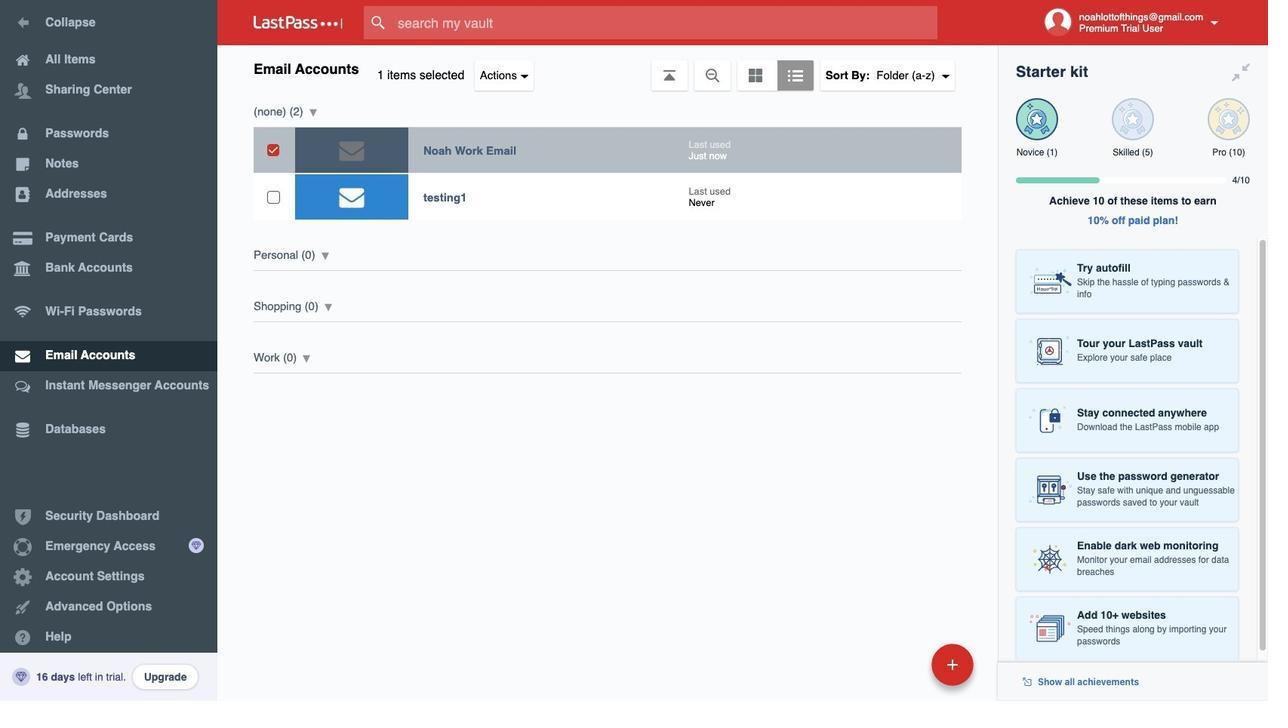 Task type: locate. For each thing, give the bounding box(es) containing it.
search my vault text field
[[364, 6, 968, 39]]

lastpass image
[[254, 16, 343, 29]]

vault options navigation
[[218, 45, 999, 91]]

new item navigation
[[828, 640, 983, 702]]

main navigation navigation
[[0, 0, 218, 702]]



Task type: describe. For each thing, give the bounding box(es) containing it.
new item element
[[828, 644, 980, 687]]

Search search field
[[364, 6, 968, 39]]



